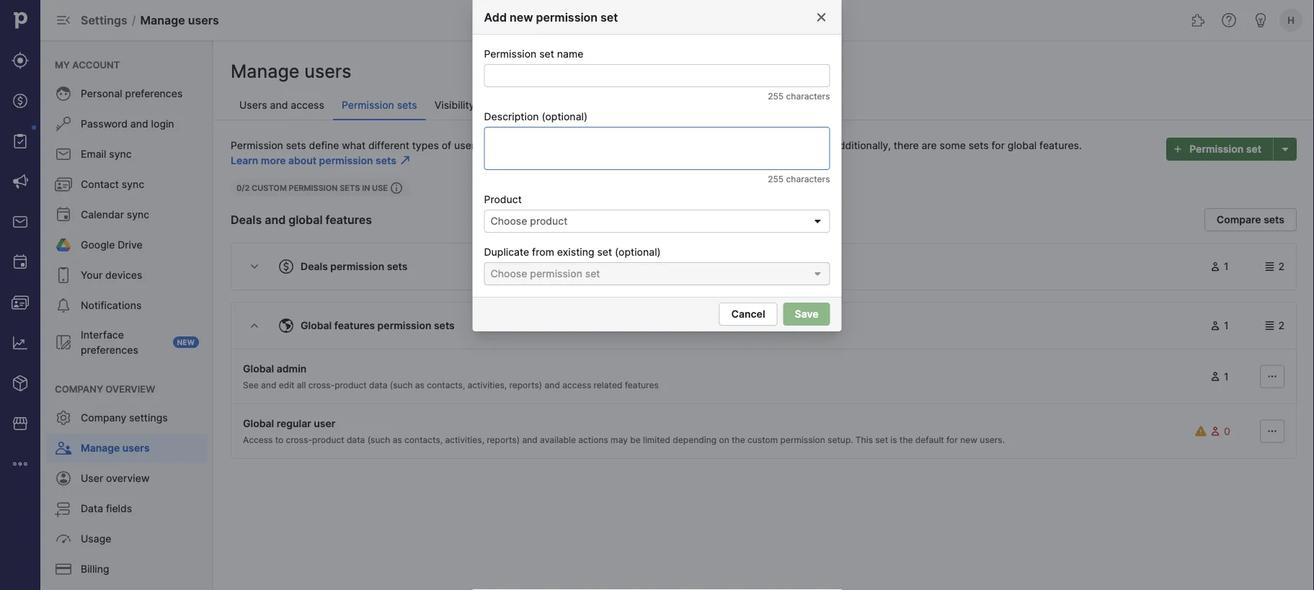 Task type: describe. For each thing, give the bounding box(es) containing it.
types
[[412, 139, 439, 151]]

permission sets
[[342, 99, 417, 111]]

billing
[[81, 563, 109, 576]]

products image
[[12, 375, 29, 392]]

color undefined image for google
[[55, 236, 72, 254]]

users and access
[[239, 99, 324, 111]]

notifications link
[[46, 291, 208, 320]]

Choose permission set field
[[484, 262, 830, 285]]

limited
[[643, 435, 670, 445]]

permission for permission set name
[[484, 48, 537, 60]]

deals and global features
[[231, 213, 372, 227]]

and right do
[[518, 139, 536, 151]]

cancel button
[[719, 303, 777, 326]]

0/2 custom permission sets in use
[[236, 183, 388, 193]]

sets up different
[[397, 99, 417, 111]]

sets up global features permission sets
[[387, 261, 408, 273]]

setup.
[[828, 435, 853, 445]]

2 for global features permission sets
[[1278, 320, 1284, 332]]

color undefined image for notifications
[[55, 297, 72, 314]]

color primary image inside choose permission set field
[[812, 268, 824, 280]]

sets up global admin see and edit all cross-product data (such as contacts, activities, reports) and access related features
[[434, 320, 455, 332]]

duplicate from existing set (optional)
[[484, 246, 661, 258]]

company overview
[[55, 383, 155, 395]]

new inside "global regular user access to cross-product data (such as contacts, activities, reports) and available actions may be limited depending on the custom permission setup. this set is the default for new users."
[[960, 435, 977, 445]]

more image
[[12, 456, 29, 473]]

add permission set image
[[1277, 143, 1294, 155]]

permission down 'what'
[[319, 154, 373, 167]]

campaigns image
[[12, 173, 29, 190]]

be
[[630, 435, 641, 445]]

different
[[368, 139, 409, 151]]

global admin see and edit all cross-product data (such as contacts, activities, reports) and access related features
[[243, 363, 659, 391]]

Search Pipedrive field
[[527, 6, 787, 35]]

learn
[[231, 154, 258, 167]]

choose for choose permission set
[[491, 268, 527, 280]]

menu for description (optional)
[[0, 0, 40, 590]]

that
[[786, 139, 806, 151]]

choose for choose product
[[491, 215, 527, 227]]

reports) inside global admin see and edit all cross-product data (such as contacts, activities, reports) and access related features
[[509, 380, 542, 391]]

quick help image
[[1220, 12, 1238, 29]]

learn more about permission sets
[[231, 154, 396, 167]]

do
[[503, 139, 516, 151]]

insights image
[[12, 334, 29, 352]]

overview for user overview
[[106, 472, 150, 485]]

global features permission sets
[[301, 320, 455, 332]]

password and login link
[[46, 110, 208, 138]]

control
[[701, 139, 735, 151]]

compare sets
[[1217, 214, 1284, 226]]

activities, inside global admin see and edit all cross-product data (such as contacts, activities, reports) and access related features
[[467, 380, 507, 391]]

of
[[442, 139, 451, 151]]

personal preferences
[[81, 88, 183, 100]]

permission for permission sets define what different types of users can do and see. each app has its own sets to control access to that app. additionally, there are some sets for global features.
[[231, 139, 283, 151]]

permission down learn more about permission sets link
[[289, 183, 338, 193]]

see.
[[539, 139, 559, 151]]

see
[[243, 380, 259, 391]]

(such inside global admin see and edit all cross-product data (such as contacts, activities, reports) and access related features
[[390, 380, 413, 391]]

activities, inside "global regular user access to cross-product data (such as contacts, activities, reports) and available actions may be limited depending on the custom permission setup. this set is the default for new users."
[[445, 435, 484, 445]]

password and login
[[81, 118, 174, 130]]

sync for calendar sync
[[127, 209, 149, 221]]

expand image
[[246, 261, 263, 272]]

3 1 from the top
[[1224, 370, 1229, 383]]

permission for permission sets
[[342, 99, 394, 111]]

global for global admin see and edit all cross-product data (such as contacts, activities, reports) and access related features
[[243, 363, 274, 375]]

contacts image
[[12, 294, 29, 311]]

color undefined image for data fields
[[55, 500, 72, 518]]

permission up global features permission sets
[[330, 261, 384, 273]]

2 for deals permission sets
[[1278, 261, 1284, 273]]

usage
[[81, 533, 111, 545]]

menu for deals and global features
[[40, 40, 213, 590]]

characters for description (optional)
[[786, 174, 830, 185]]

manage users menu item
[[40, 434, 213, 463]]

additionally,
[[832, 139, 891, 151]]

as inside global admin see and edit all cross-product data (such as contacts, activities, reports) and access related features
[[415, 380, 425, 391]]

product
[[484, 193, 522, 205]]

sets inside button
[[1264, 214, 1284, 226]]

duplicate
[[484, 246, 529, 258]]

google drive
[[81, 239, 143, 251]]

255 for description (optional)
[[768, 174, 784, 185]]

h
[[1287, 14, 1294, 26]]

contact sync link
[[46, 170, 208, 199]]

users inside menu item
[[122, 442, 150, 454]]

choose product
[[491, 215, 567, 227]]

color undefined image for personal preferences
[[55, 85, 72, 102]]

your devices
[[81, 269, 142, 281]]

2 horizontal spatial to
[[774, 139, 784, 151]]

quick add image
[[804, 12, 821, 29]]

devices
[[105, 269, 142, 281]]

sets right some
[[969, 139, 989, 151]]

existing
[[557, 246, 594, 258]]

preferences for personal
[[125, 88, 183, 100]]

manage users link
[[46, 434, 208, 463]]

login
[[151, 118, 174, 130]]

more
[[261, 154, 286, 167]]

color undefined image for interface
[[55, 334, 72, 351]]

default
[[915, 435, 944, 445]]

color primary image inside choose product popup button
[[812, 216, 824, 227]]

0 vertical spatial manage
[[140, 13, 185, 27]]

global for global regular user access to cross-product data (such as contacts, activities, reports) and available actions may be limited depending on the custom permission setup. this set is the default for new users.
[[243, 417, 274, 430]]

and down 0/2 custom permission sets in use
[[265, 213, 286, 227]]

company settings
[[81, 412, 168, 424]]

description (optional)
[[484, 110, 588, 123]]

color undefined image for calendar
[[55, 206, 72, 223]]

email sync link
[[46, 140, 208, 169]]

compare sets button
[[1204, 208, 1297, 231]]

1 for global features permission sets
[[1224, 320, 1229, 332]]

actions
[[578, 435, 608, 445]]

product inside global admin see and edit all cross-product data (such as contacts, activities, reports) and access related features
[[335, 380, 367, 391]]

for inside "global regular user access to cross-product data (such as contacts, activities, reports) and available actions may be limited depending on the custom permission setup. this set is the default for new users."
[[946, 435, 958, 445]]

menu toggle image
[[55, 12, 72, 29]]

actions image for global regular user
[[1264, 426, 1281, 437]]

and right the see
[[261, 380, 276, 391]]

data fields
[[81, 503, 132, 515]]

each
[[562, 139, 585, 151]]

account
[[72, 59, 120, 70]]

as inside "global regular user access to cross-product data (such as contacts, activities, reports) and available actions may be limited depending on the custom permission setup. this set is the default for new users."
[[393, 435, 402, 445]]

cancel
[[731, 308, 765, 320]]

usage link
[[46, 525, 208, 554]]

contacts, inside "global regular user access to cross-product data (such as contacts, activities, reports) and available actions may be limited depending on the custom permission setup. this set is the default for new users."
[[404, 435, 443, 445]]

characters for permission set name
[[786, 91, 830, 102]]

calendar
[[81, 209, 124, 221]]

1 vertical spatial features
[[334, 320, 375, 332]]

cross- inside global admin see and edit all cross-product data (such as contacts, activities, reports) and access related features
[[308, 380, 335, 391]]

data inside global admin see and edit all cross-product data (such as contacts, activities, reports) and access related features
[[369, 380, 387, 391]]

permission inside field
[[530, 268, 582, 280]]

permission sets define what different types of users can do and see. each app has its own sets to control access to that app. additionally, there are some sets for global features.
[[231, 139, 1082, 151]]

preferences for interface
[[81, 344, 138, 356]]

1 vertical spatial access
[[737, 139, 771, 151]]

groups
[[477, 99, 511, 111]]

its
[[629, 139, 640, 151]]

users
[[239, 99, 267, 111]]

leads image
[[12, 52, 29, 69]]

and left login
[[130, 118, 148, 130]]

use
[[372, 183, 388, 193]]

notifications
[[81, 299, 142, 312]]

company for company overview
[[55, 383, 103, 395]]

to inside "global regular user access to cross-product data (such as contacts, activities, reports) and available actions may be limited depending on the custom permission setup. this set is the default for new users."
[[275, 435, 283, 445]]

data fields link
[[46, 494, 208, 523]]

sales inbox image
[[12, 213, 29, 231]]

color primary inverted image
[[1169, 143, 1187, 155]]

user overview link
[[46, 464, 208, 493]]

add new permission set
[[484, 10, 618, 24]]

features.
[[1039, 139, 1082, 151]]

/
[[132, 13, 136, 27]]

color undefined image for usage
[[55, 531, 72, 548]]

what
[[342, 139, 366, 151]]

product inside popup button
[[530, 215, 567, 227]]

settings / manage users
[[81, 13, 219, 27]]

compare
[[1217, 214, 1261, 226]]



Task type: locate. For each thing, give the bounding box(es) containing it.
1 vertical spatial (optional)
[[615, 246, 661, 258]]

set inside field
[[585, 268, 600, 280]]

cross- down regular
[[286, 435, 312, 445]]

color undefined image inside manage users link
[[55, 440, 72, 457]]

255 characters up the that at the top right
[[768, 91, 830, 102]]

in
[[362, 183, 370, 193]]

0 horizontal spatial manage users
[[81, 442, 150, 454]]

global left the features.
[[1008, 139, 1037, 151]]

manage users
[[231, 61, 351, 82], [81, 442, 150, 454]]

preferences
[[125, 88, 183, 100], [81, 344, 138, 356]]

0 vertical spatial contacts,
[[427, 380, 465, 391]]

contact
[[81, 178, 119, 191]]

2 choose from the top
[[491, 268, 527, 280]]

company down company overview
[[81, 412, 126, 424]]

color undefined image left the billing on the left of the page
[[55, 561, 72, 578]]

color undefined image inside company settings link
[[55, 409, 72, 427]]

(optional) up each
[[542, 110, 588, 123]]

2 vertical spatial access
[[562, 380, 591, 391]]

custom
[[252, 183, 287, 193], [748, 435, 778, 445]]

sales assistant image
[[1252, 12, 1269, 29]]

h button
[[1277, 6, 1305, 35]]

255 characters for permission set name
[[768, 91, 830, 102]]

contacts,
[[427, 380, 465, 391], [404, 435, 443, 445]]

all
[[297, 380, 306, 391]]

global up the see
[[243, 363, 274, 375]]

is
[[890, 435, 897, 445]]

collapse image
[[246, 320, 263, 332]]

sets
[[397, 99, 417, 111], [286, 139, 306, 151], [666, 139, 686, 151], [969, 139, 989, 151], [376, 154, 396, 167], [340, 183, 360, 193], [1264, 214, 1284, 226], [387, 261, 408, 273], [434, 320, 455, 332]]

0 horizontal spatial deals
[[231, 213, 262, 227]]

1 vertical spatial 1
[[1224, 320, 1229, 332]]

color undefined image right more icon
[[55, 440, 72, 457]]

for right default
[[946, 435, 958, 445]]

activities image
[[12, 254, 29, 271]]

0 horizontal spatial for
[[946, 435, 958, 445]]

2 vertical spatial 1
[[1224, 370, 1229, 383]]

custom right 'on'
[[748, 435, 778, 445]]

features right related
[[625, 380, 659, 391]]

1 horizontal spatial to
[[689, 139, 698, 151]]

0 vertical spatial sync
[[109, 148, 132, 160]]

2 2 from the top
[[1278, 320, 1284, 332]]

deals for deals and global features
[[231, 213, 262, 227]]

1 vertical spatial as
[[393, 435, 402, 445]]

0 vertical spatial activities,
[[467, 380, 507, 391]]

menu containing personal preferences
[[40, 40, 213, 590]]

manage up user
[[81, 442, 120, 454]]

access up define
[[291, 99, 324, 111]]

sets down different
[[376, 154, 396, 167]]

sets left in
[[340, 183, 360, 193]]

color undefined image left interface
[[55, 334, 72, 351]]

sync inside "calendar sync" link
[[127, 209, 149, 221]]

1
[[1224, 261, 1229, 273], [1224, 320, 1229, 332], [1224, 370, 1229, 383]]

new left 'users.'
[[960, 435, 977, 445]]

company for company settings
[[81, 412, 126, 424]]

custom inside "global regular user access to cross-product data (such as contacts, activities, reports) and available actions may be limited depending on the custom permission setup. this set is the default for new users."
[[748, 435, 778, 445]]

0 vertical spatial characters
[[786, 91, 830, 102]]

sync for contact sync
[[122, 178, 144, 191]]

overview up company settings link
[[105, 383, 155, 395]]

users.
[[980, 435, 1005, 445]]

color undefined image inside user overview link
[[55, 470, 72, 487]]

users up user overview link
[[122, 442, 150, 454]]

0 horizontal spatial global
[[288, 213, 323, 227]]

1 characters from the top
[[786, 91, 830, 102]]

2 actions image from the top
[[1264, 426, 1281, 437]]

9 color undefined image from the top
[[55, 561, 72, 578]]

color undefined image inside usage link
[[55, 531, 72, 548]]

actions image
[[1264, 371, 1281, 382], [1264, 426, 1281, 437]]

2
[[1278, 261, 1284, 273], [1278, 320, 1284, 332]]

sync right email
[[109, 148, 132, 160]]

1 255 from the top
[[768, 91, 784, 102]]

0 vertical spatial 255 characters
[[768, 91, 830, 102]]

permission down add at the top left of the page
[[484, 48, 537, 60]]

1 vertical spatial product
[[335, 380, 367, 391]]

color undefined image inside personal preferences 'link'
[[55, 85, 72, 102]]

your devices link
[[46, 261, 208, 290]]

color negative image
[[1210, 426, 1221, 437]]

choose permission set
[[491, 268, 600, 280]]

features down in
[[325, 213, 372, 227]]

choose down product
[[491, 215, 527, 227]]

color primary image
[[816, 12, 827, 23], [278, 258, 295, 275], [812, 268, 824, 280], [278, 317, 295, 334], [1264, 320, 1275, 332]]

1 vertical spatial (such
[[367, 435, 390, 445]]

sync up drive
[[127, 209, 149, 221]]

users right /
[[188, 13, 219, 27]]

global up 'access'
[[243, 417, 274, 430]]

1 vertical spatial for
[[946, 435, 958, 445]]

(optional)
[[542, 110, 588, 123], [615, 246, 661, 258]]

1 vertical spatial manage
[[231, 61, 299, 82]]

0 vertical spatial as
[[415, 380, 425, 391]]

1 vertical spatial custom
[[748, 435, 778, 445]]

email
[[81, 148, 106, 160]]

color undefined image left usage on the bottom
[[55, 531, 72, 548]]

features down deals permission sets
[[334, 320, 375, 332]]

color undefined image left user
[[55, 470, 72, 487]]

edit
[[279, 380, 294, 391]]

color undefined image down my
[[55, 85, 72, 102]]

0 vertical spatial data
[[369, 380, 387, 391]]

0 vertical spatial new
[[510, 10, 533, 24]]

interface preferences
[[81, 329, 138, 356]]

permission right the color primary inverted icon
[[1189, 143, 1244, 155]]

about
[[288, 154, 317, 167]]

1 actions image from the top
[[1264, 371, 1281, 382]]

0 horizontal spatial data
[[347, 435, 365, 445]]

0 vertical spatial cross-
[[308, 380, 335, 391]]

7 color undefined image from the top
[[55, 440, 72, 457]]

for
[[991, 139, 1005, 151], [946, 435, 958, 445]]

sets right own
[[666, 139, 686, 151]]

settings
[[129, 412, 168, 424]]

home image
[[9, 9, 31, 31]]

color undefined image
[[55, 85, 72, 102], [12, 133, 29, 150], [55, 146, 72, 163], [55, 267, 72, 284], [55, 297, 72, 314], [55, 500, 72, 518], [55, 531, 72, 548]]

5 color undefined image from the top
[[55, 334, 72, 351]]

color undefined image inside the notifications link
[[55, 297, 72, 314]]

preferences up login
[[125, 88, 183, 100]]

6 color undefined image from the top
[[55, 409, 72, 427]]

sync
[[109, 148, 132, 160], [122, 178, 144, 191], [127, 209, 149, 221]]

permission set name
[[484, 48, 583, 60]]

google
[[81, 239, 115, 251]]

1 vertical spatial deals
[[301, 261, 328, 273]]

my account
[[55, 59, 120, 70]]

menu
[[0, 0, 40, 590], [40, 40, 213, 590]]

0 horizontal spatial the
[[732, 435, 745, 445]]

permission up global admin see and edit all cross-product data (such as contacts, activities, reports) and access related features
[[377, 320, 431, 332]]

deals image
[[12, 92, 29, 110]]

0 horizontal spatial custom
[[252, 183, 287, 193]]

available
[[540, 435, 576, 445]]

1 vertical spatial preferences
[[81, 344, 138, 356]]

(such inside "global regular user access to cross-product data (such as contacts, activities, reports) and available actions may be limited depending on the custom permission setup. this set is the default for new users."
[[367, 435, 390, 445]]

sync inside contact sync link
[[122, 178, 144, 191]]

color undefined image for manage
[[55, 440, 72, 457]]

0 horizontal spatial access
[[291, 99, 324, 111]]

global
[[1008, 139, 1037, 151], [288, 213, 323, 227]]

drive
[[118, 239, 143, 251]]

settings
[[81, 13, 127, 27]]

255 characters for description (optional)
[[768, 174, 830, 185]]

deals down 0/2
[[231, 213, 262, 227]]

permission up learn
[[231, 139, 283, 151]]

color undefined image left password
[[55, 115, 72, 133]]

permission
[[484, 48, 537, 60], [342, 99, 394, 111], [231, 139, 283, 151], [1189, 143, 1244, 155]]

app
[[588, 139, 606, 151]]

color undefined image inside email sync link
[[55, 146, 72, 163]]

permission up 'what'
[[342, 99, 394, 111]]

1 2 from the top
[[1278, 261, 1284, 273]]

personal
[[81, 88, 122, 100]]

may
[[611, 435, 628, 445]]

0 vertical spatial overview
[[105, 383, 155, 395]]

characters down app.
[[786, 174, 830, 185]]

the right 'on'
[[732, 435, 745, 445]]

and up available
[[545, 380, 560, 391]]

1 vertical spatial company
[[81, 412, 126, 424]]

password
[[81, 118, 128, 130]]

new
[[177, 338, 195, 347]]

set inside button
[[1246, 143, 1261, 155]]

255 characters down the that at the top right
[[768, 174, 830, 185]]

1 vertical spatial 255
[[768, 174, 784, 185]]

1 vertical spatial sync
[[122, 178, 144, 191]]

are
[[922, 139, 937, 151]]

access inside global admin see and edit all cross-product data (such as contacts, activities, reports) and access related features
[[562, 380, 591, 391]]

global regular user access to cross-product data (such as contacts, activities, reports) and available actions may be limited depending on the custom permission setup. this set is the default for new users.
[[243, 417, 1005, 445]]

data
[[369, 380, 387, 391], [347, 435, 365, 445]]

sync up "calendar sync" link
[[122, 178, 144, 191]]

preferences inside 'link'
[[125, 88, 183, 100]]

company
[[55, 383, 103, 395], [81, 412, 126, 424]]

your
[[81, 269, 103, 281]]

cross- right all
[[308, 380, 335, 391]]

deals for deals permission sets
[[301, 261, 328, 273]]

calendar sync
[[81, 209, 149, 221]]

0 vertical spatial (optional)
[[542, 110, 588, 123]]

manage right /
[[140, 13, 185, 27]]

2 the from the left
[[899, 435, 913, 445]]

as
[[415, 380, 425, 391], [393, 435, 402, 445]]

color undefined image for company
[[55, 409, 72, 427]]

2 horizontal spatial manage
[[231, 61, 299, 82]]

0 vertical spatial choose
[[491, 215, 527, 227]]

1 vertical spatial global
[[243, 363, 274, 375]]

characters up app.
[[786, 91, 830, 102]]

0 horizontal spatial new
[[510, 10, 533, 24]]

global inside global admin see and edit all cross-product data (such as contacts, activities, reports) and access related features
[[243, 363, 274, 375]]

permission set button
[[1166, 138, 1274, 161]]

sync for email sync
[[109, 148, 132, 160]]

255 characters
[[768, 91, 830, 102], [768, 174, 830, 185]]

color undefined image left google
[[55, 236, 72, 254]]

color undefined image inside google drive link
[[55, 236, 72, 254]]

color undefined image right marketplace image
[[55, 409, 72, 427]]

regular
[[277, 417, 311, 430]]

1 vertical spatial cross-
[[286, 435, 312, 445]]

1 horizontal spatial manage users
[[231, 61, 351, 82]]

save
[[795, 308, 818, 320]]

3 color undefined image from the top
[[55, 206, 72, 223]]

255 for permission set name
[[768, 91, 784, 102]]

there
[[894, 139, 919, 151]]

1 vertical spatial reports)
[[487, 435, 520, 445]]

0 horizontal spatial manage
[[81, 442, 120, 454]]

color undefined image left your
[[55, 267, 72, 284]]

1 vertical spatial 2
[[1278, 320, 1284, 332]]

2 horizontal spatial access
[[737, 139, 771, 151]]

color undefined image inside data fields link
[[55, 500, 72, 518]]

1 choose from the top
[[491, 215, 527, 227]]

2 vertical spatial sync
[[127, 209, 149, 221]]

own
[[643, 139, 663, 151]]

admin
[[277, 363, 307, 375]]

1 horizontal spatial for
[[991, 139, 1005, 151]]

actions image for global admin
[[1264, 371, 1281, 382]]

0 vertical spatial features
[[325, 213, 372, 227]]

permission for permission set
[[1189, 143, 1244, 155]]

0 vertical spatial for
[[991, 139, 1005, 151]]

access right control
[[737, 139, 771, 151]]

product inside "global regular user access to cross-product data (such as contacts, activities, reports) and available actions may be limited depending on the custom permission setup. this set is the default for new users."
[[312, 435, 344, 445]]

global for global features permission sets
[[301, 320, 332, 332]]

1 horizontal spatial as
[[415, 380, 425, 391]]

1 vertical spatial new
[[960, 435, 977, 445]]

google drive link
[[46, 231, 208, 259]]

2 vertical spatial product
[[312, 435, 344, 445]]

manage up users
[[231, 61, 299, 82]]

2 255 from the top
[[768, 174, 784, 185]]

4 color undefined image from the top
[[55, 236, 72, 254]]

set inside "global regular user access to cross-product data (such as contacts, activities, reports) and available actions may be limited depending on the custom permission setup. this set is the default for new users."
[[875, 435, 888, 445]]

calendar sync link
[[46, 200, 208, 229]]

sync inside email sync link
[[109, 148, 132, 160]]

color undefined image inside contact sync link
[[55, 176, 72, 193]]

color undefined image left contact
[[55, 176, 72, 193]]

global up admin
[[301, 320, 332, 332]]

2 characters from the top
[[786, 174, 830, 185]]

1 horizontal spatial data
[[369, 380, 387, 391]]

user
[[81, 472, 103, 485]]

deals down deals and global features
[[301, 261, 328, 273]]

and inside "global regular user access to cross-product data (such as contacts, activities, reports) and available actions may be limited depending on the custom permission setup. this set is the default for new users."
[[522, 435, 538, 445]]

access left related
[[562, 380, 591, 391]]

1 vertical spatial contacts,
[[404, 435, 443, 445]]

permission inside "global regular user access to cross-product data (such as contacts, activities, reports) and available actions may be limited depending on the custom permission setup. this set is the default for new users."
[[780, 435, 825, 445]]

0 vertical spatial actions image
[[1264, 371, 1281, 382]]

company inside company settings link
[[81, 412, 126, 424]]

global inside "global regular user access to cross-product data (such as contacts, activities, reports) and available actions may be limited depending on the custom permission setup. this set is the default for new users."
[[243, 417, 274, 430]]

1 horizontal spatial access
[[562, 380, 591, 391]]

users
[[188, 13, 219, 27], [304, 61, 351, 82], [454, 139, 480, 151], [122, 442, 150, 454]]

data inside "global regular user access to cross-product data (such as contacts, activities, reports) and available actions may be limited depending on the custom permission setup. this set is the default for new users."
[[347, 435, 365, 445]]

reports) left available
[[487, 435, 520, 445]]

choose down duplicate
[[491, 268, 527, 280]]

1 vertical spatial choose
[[491, 268, 527, 280]]

None text field
[[484, 127, 830, 170]]

overview up data fields link
[[106, 472, 150, 485]]

color primary image
[[399, 155, 411, 166], [391, 182, 402, 194], [812, 216, 824, 227], [1210, 261, 1221, 272], [1264, 261, 1275, 272], [1210, 320, 1221, 332], [1210, 371, 1221, 382]]

color undefined image inside password and login link
[[55, 115, 72, 133]]

permission
[[536, 10, 598, 24], [319, 154, 373, 167], [289, 183, 338, 193], [330, 261, 384, 273], [530, 268, 582, 280], [377, 320, 431, 332], [780, 435, 825, 445]]

marketplace image
[[12, 415, 29, 432]]

0 vertical spatial global
[[1008, 139, 1037, 151]]

color warning image
[[1195, 426, 1207, 437]]

this
[[855, 435, 873, 445]]

1 horizontal spatial (optional)
[[615, 246, 661, 258]]

to right 'access'
[[275, 435, 283, 445]]

billing link
[[46, 555, 208, 584]]

cross- inside "global regular user access to cross-product data (such as contacts, activities, reports) and available actions may be limited depending on the custom permission setup. this set is the default for new users."
[[286, 435, 312, 445]]

color undefined image inside billing link
[[55, 561, 72, 578]]

0 vertical spatial custom
[[252, 183, 287, 193]]

color undefined image for user
[[55, 470, 72, 487]]

manage users up user overview
[[81, 442, 150, 454]]

global
[[301, 320, 332, 332], [243, 363, 274, 375], [243, 417, 274, 430]]

1 vertical spatial 255 characters
[[768, 174, 830, 185]]

manage users up users and access
[[231, 61, 351, 82]]

sets right compare at the top right of page
[[1264, 214, 1284, 226]]

(optional) up choose permission set field
[[615, 246, 661, 258]]

1 horizontal spatial global
[[1008, 139, 1037, 151]]

1 vertical spatial characters
[[786, 174, 830, 185]]

0
[[1224, 425, 1230, 438]]

color undefined image for password
[[55, 115, 72, 133]]

Choose product field
[[484, 210, 830, 233]]

color undefined image left email
[[55, 146, 72, 163]]

color undefined image for email sync
[[55, 146, 72, 163]]

data
[[81, 503, 103, 515]]

0 vertical spatial access
[[291, 99, 324, 111]]

0 vertical spatial deals
[[231, 213, 262, 227]]

personal preferences link
[[46, 79, 208, 108]]

product down user
[[312, 435, 344, 445]]

1 horizontal spatial the
[[899, 435, 913, 445]]

0 vertical spatial manage users
[[231, 61, 351, 82]]

company settings link
[[46, 404, 208, 432]]

users up users and access
[[304, 61, 351, 82]]

preferences down interface
[[81, 344, 138, 356]]

0 vertical spatial preferences
[[125, 88, 183, 100]]

visibility
[[434, 99, 475, 111]]

features inside global admin see and edit all cross-product data (such as contacts, activities, reports) and access related features
[[625, 380, 659, 391]]

2 vertical spatial manage
[[81, 442, 120, 454]]

users right of on the top left of the page
[[454, 139, 480, 151]]

to left control
[[689, 139, 698, 151]]

1 horizontal spatial manage
[[140, 13, 185, 27]]

color undefined image right the contacts image
[[55, 297, 72, 314]]

learn more about permission sets link
[[231, 154, 396, 167]]

custom right 0/2
[[252, 183, 287, 193]]

1 the from the left
[[732, 435, 745, 445]]

the right is
[[899, 435, 913, 445]]

access
[[243, 435, 273, 445]]

color undefined image
[[55, 115, 72, 133], [55, 176, 72, 193], [55, 206, 72, 223], [55, 236, 72, 254], [55, 334, 72, 351], [55, 409, 72, 427], [55, 440, 72, 457], [55, 470, 72, 487], [55, 561, 72, 578]]

1 vertical spatial data
[[347, 435, 365, 445]]

0 horizontal spatial (optional)
[[542, 110, 588, 123]]

and left available
[[522, 435, 538, 445]]

2 color undefined image from the top
[[55, 176, 72, 193]]

color undefined image for your devices
[[55, 267, 72, 284]]

color undefined image for contact
[[55, 176, 72, 193]]

permission inside button
[[1189, 143, 1244, 155]]

choose inside choose product popup button
[[491, 215, 527, 227]]

0 vertical spatial 1
[[1224, 261, 1229, 273]]

for right some
[[991, 139, 1005, 151]]

permission left setup. in the bottom right of the page
[[780, 435, 825, 445]]

to
[[689, 139, 698, 151], [774, 139, 784, 151], [275, 435, 283, 445]]

1 vertical spatial overview
[[106, 472, 150, 485]]

save button
[[783, 303, 830, 326]]

company up company settings
[[55, 383, 103, 395]]

0 vertical spatial 255
[[768, 91, 784, 102]]

2 1 from the top
[[1224, 320, 1229, 332]]

reports) inside "global regular user access to cross-product data (such as contacts, activities, reports) and available actions may be limited depending on the custom permission setup. this set is the default for new users."
[[487, 435, 520, 445]]

contacts, inside global admin see and edit all cross-product data (such as contacts, activities, reports) and access related features
[[427, 380, 465, 391]]

color undefined image up campaigns "image"
[[12, 133, 29, 150]]

product up user
[[335, 380, 367, 391]]

color undefined image inside "calendar sync" link
[[55, 206, 72, 223]]

manage users inside manage users link
[[81, 442, 150, 454]]

1 1 from the top
[[1224, 261, 1229, 273]]

0 vertical spatial company
[[55, 383, 103, 395]]

permission down from
[[530, 268, 582, 280]]

1 vertical spatial actions image
[[1264, 426, 1281, 437]]

0 horizontal spatial as
[[393, 435, 402, 445]]

user overview
[[81, 472, 150, 485]]

2 vertical spatial global
[[243, 417, 274, 430]]

name
[[557, 48, 583, 60]]

1 horizontal spatial deals
[[301, 261, 328, 273]]

1 255 characters from the top
[[768, 91, 830, 102]]

cross-
[[308, 380, 335, 391], [286, 435, 312, 445]]

set
[[600, 10, 618, 24], [539, 48, 554, 60], [1246, 143, 1261, 155], [597, 246, 612, 258], [585, 268, 600, 280], [875, 435, 888, 445]]

1 vertical spatial activities,
[[445, 435, 484, 445]]

manage inside manage users link
[[81, 442, 120, 454]]

and right users
[[270, 99, 288, 111]]

choose product button
[[484, 210, 830, 233]]

sets up about
[[286, 139, 306, 151]]

color undefined image left calendar on the left top of the page
[[55, 206, 72, 223]]

2 vertical spatial features
[[625, 380, 659, 391]]

1 vertical spatial global
[[288, 213, 323, 227]]

my
[[55, 59, 70, 70]]

0 vertical spatial 2
[[1278, 261, 1284, 273]]

None text field
[[484, 64, 830, 87]]

1 color undefined image from the top
[[55, 115, 72, 133]]

to left the that at the top right
[[774, 139, 784, 151]]

2 255 characters from the top
[[768, 174, 830, 185]]

0 horizontal spatial to
[[275, 435, 283, 445]]

color undefined image left the data
[[55, 500, 72, 518]]

0 vertical spatial global
[[301, 320, 332, 332]]

overview for company overview
[[105, 383, 155, 395]]

can
[[483, 139, 501, 151]]

interface
[[81, 329, 124, 341]]

product up from
[[530, 215, 567, 227]]

1 vertical spatial manage users
[[81, 442, 150, 454]]

color undefined image inside your devices link
[[55, 267, 72, 284]]

access
[[291, 99, 324, 111], [737, 139, 771, 151], [562, 380, 591, 391]]

1 for deals permission sets
[[1224, 261, 1229, 273]]

1 horizontal spatial custom
[[748, 435, 778, 445]]

0 vertical spatial reports)
[[509, 380, 542, 391]]

global down 0/2 custom permission sets in use
[[288, 213, 323, 227]]

8 color undefined image from the top
[[55, 470, 72, 487]]

choose inside choose permission set field
[[491, 268, 527, 280]]

0 vertical spatial (such
[[390, 380, 413, 391]]

new right add at the top left of the page
[[510, 10, 533, 24]]

1 horizontal spatial new
[[960, 435, 977, 445]]

reports) up available
[[509, 380, 542, 391]]

0 vertical spatial product
[[530, 215, 567, 227]]

from
[[532, 246, 554, 258]]

permission up name
[[536, 10, 598, 24]]

define
[[309, 139, 339, 151]]



Task type: vqa. For each thing, say whether or not it's contained in the screenshot.
the Provider
no



